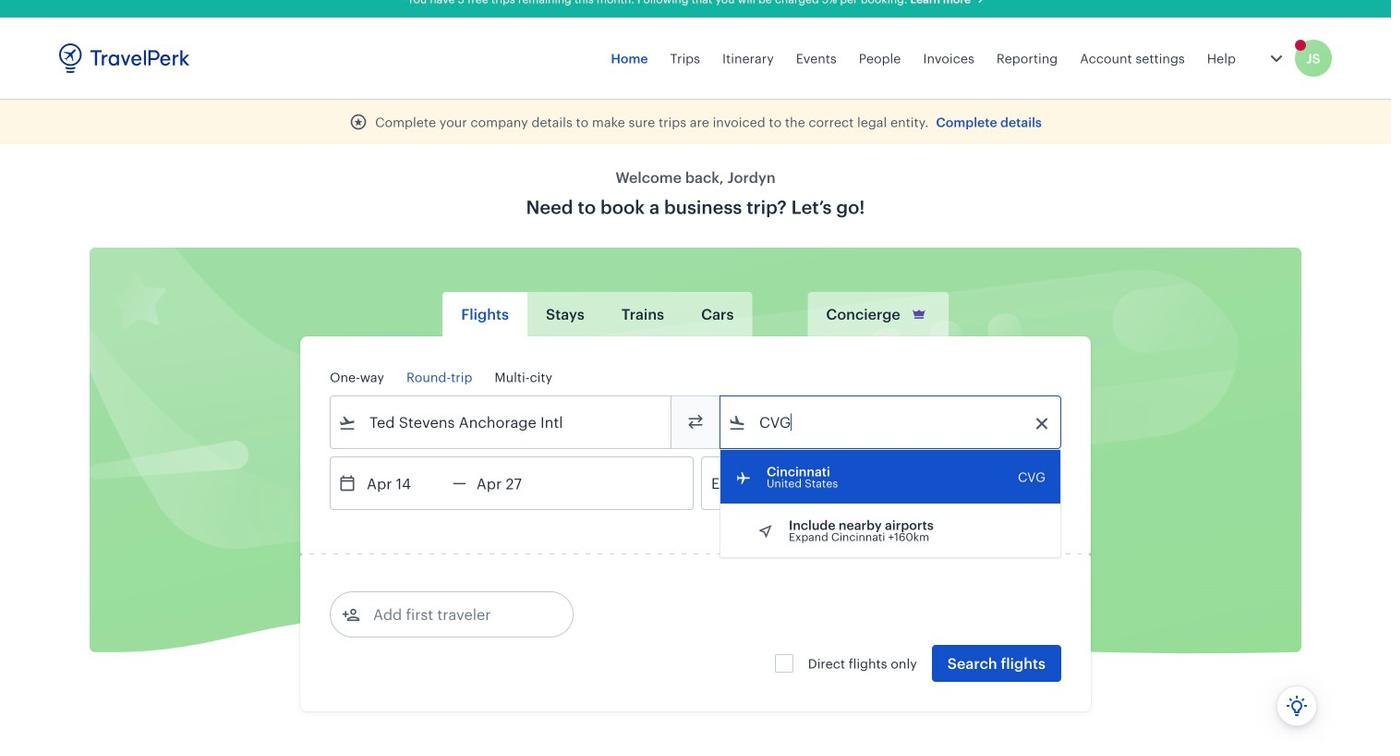 Task type: describe. For each thing, give the bounding box(es) containing it.
Return text field
[[466, 457, 562, 509]]

Add first traveler search field
[[360, 600, 553, 629]]

From search field
[[357, 407, 647, 437]]



Task type: locate. For each thing, give the bounding box(es) containing it.
To search field
[[747, 407, 1037, 437]]

Depart text field
[[357, 457, 453, 509]]



